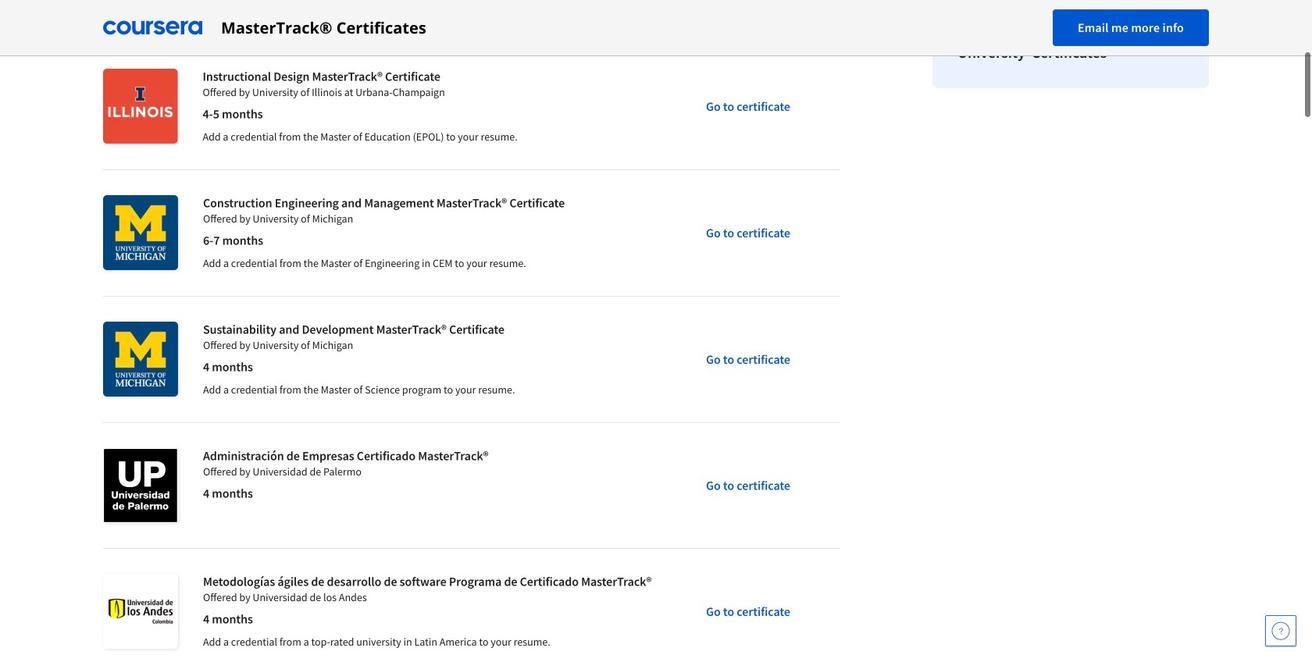 Task type: vqa. For each thing, say whether or not it's contained in the screenshot.
Coursera
no



Task type: locate. For each thing, give the bounding box(es) containing it.
university of michigan image
[[103, 195, 178, 270], [103, 322, 178, 397]]

universidad de los andes image
[[103, 574, 178, 649]]

1 vertical spatial university of michigan image
[[103, 322, 178, 397]]

list
[[927, 0, 1216, 95]]

0 vertical spatial university of michigan image
[[103, 195, 178, 270]]

university of illinois at urbana-champaign image
[[103, 69, 178, 144]]

help center image
[[1272, 622, 1291, 641]]



Task type: describe. For each thing, give the bounding box(es) containing it.
1 university of michigan image from the top
[[103, 195, 178, 270]]

universidad de palermo image
[[103, 449, 178, 524]]

2 university of michigan image from the top
[[103, 322, 178, 397]]

coursera image
[[103, 15, 202, 40]]



